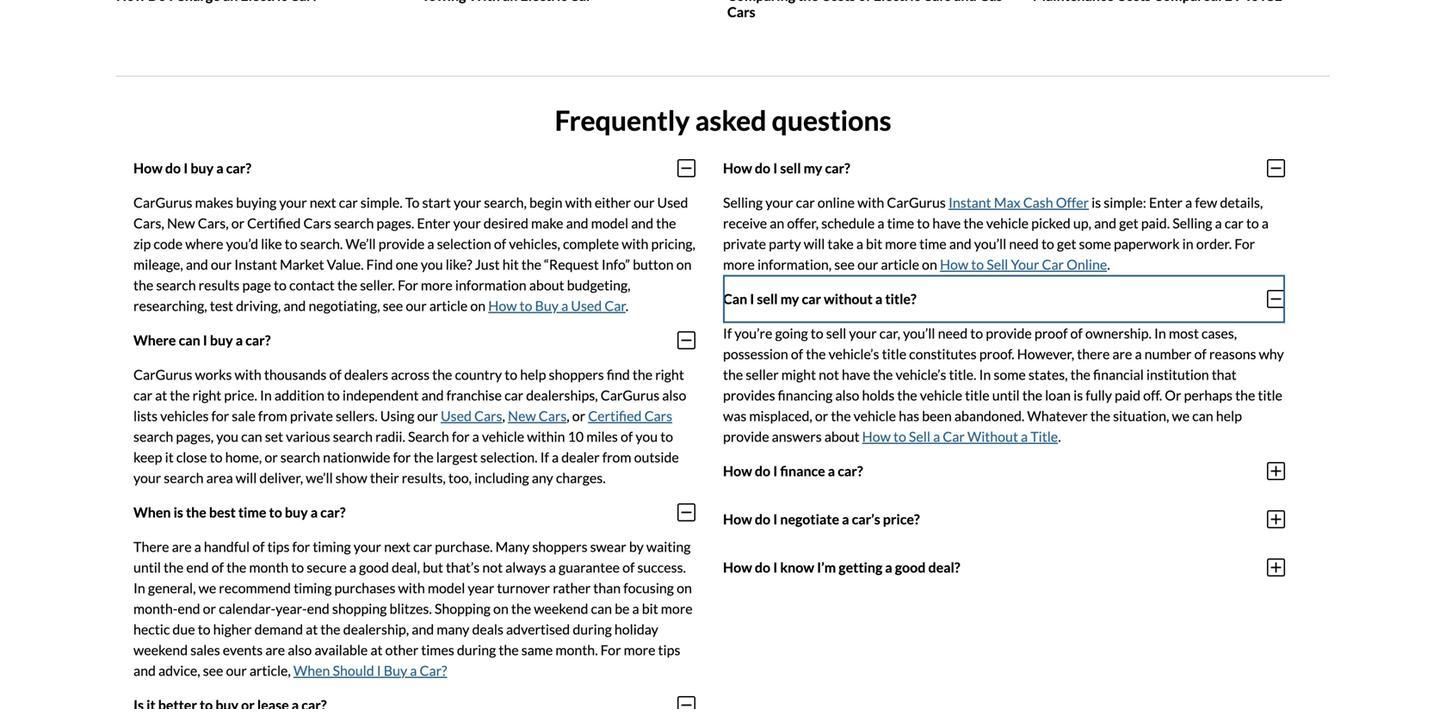 Task type: locate. For each thing, give the bounding box(es) containing it.
plus square image inside how do i know i'm getting a good deal? dropdown button
[[1268, 558, 1286, 578]]

a down within
[[552, 449, 559, 466]]

1 vertical spatial we
[[199, 580, 216, 597]]

model inside the cargurus makes buying your next car simple. to start your search, begin with either our used cars, new cars, or certified cars search pages. enter your desired make and model and the zip code where you'd like to search. we'll provide a selection of vehicles, complete with pricing, mileage, and our instant market value. find one you like? just hit the "request info" button on the search results page to contact the seller. for more information about budgeting, researching, test driving, and negotiating, see our article on
[[591, 215, 629, 232]]

1 vertical spatial instant
[[234, 256, 277, 273]]

how for how to sell a car without a title .
[[863, 428, 891, 445]]

to right like at top
[[285, 235, 298, 252]]

vehicle's up the holds at the bottom right of the page
[[829, 346, 880, 362]]

i for where can i buy a car?
[[203, 332, 207, 349]]

guarantee
[[559, 559, 620, 576]]

1 vertical spatial provide
[[986, 325, 1033, 342]]

rather
[[553, 580, 591, 597]]

find
[[367, 256, 393, 273]]

not inside there are a handful of tips for timing your next car purchase. many shoppers swear by waiting until the end of the month to secure a good deal, but that's not always a guarantee of success. in general, we recommend timing purchases with model year turnover rather than focusing on month-end or calendar-year-end shopping blitzes. shopping on the weekend can be a bit more hectic due to higher demand at the dealership, and many deals advertised during holiday weekend sales events are also available at other times during the same month. for more tips and advice, see our article,
[[483, 559, 503, 576]]

do inside 'how do i finance a car?' dropdown button
[[755, 463, 771, 480]]

for inside the cargurus makes buying your next car simple. to start your search, begin with either our used cars, new cars, or certified cars search pages. enter your desired make and model and the zip code where you'd like to search. we'll provide a selection of vehicles, complete with pricing, mileage, and our instant market value. find one you like? just hit the "request info" button on the search results page to contact the seller. for more information about budgeting, researching, test driving, and negotiating, see our article on
[[398, 277, 418, 294]]

within
[[527, 428, 565, 445]]

when is the best time to buy a car? button
[[134, 489, 696, 537]]

advice,
[[159, 663, 200, 679]]

complete
[[563, 235, 619, 252]]

the right the across at the bottom
[[432, 366, 453, 383]]

cargurus inside the cargurus makes buying your next car simple. to start your search, begin with either our used cars, new cars, or certified cars search pages. enter your desired make and model and the zip code where you'd like to search. we'll provide a selection of vehicles, complete with pricing, mileage, and our instant market value. find one you like? just hit the "request info" button on the search results page to contact the seller. for more information about budgeting, researching, test driving, and negotiating, see our article on
[[134, 194, 192, 211]]

just
[[475, 256, 500, 273]]

a inside dropdown button
[[876, 291, 883, 308]]

buy for can
[[210, 332, 233, 349]]

2 horizontal spatial are
[[1113, 346, 1133, 362]]

are
[[1113, 346, 1133, 362], [172, 539, 192, 555], [265, 642, 285, 659]]

1 horizontal spatial also
[[663, 387, 687, 404]]

a inside if you're going to sell your car, you'll need to provide proof of ownership. in most cases, possession of the vehicle's title constitutes proof. however, there are a number of reasons why the seller might not have the vehicle's title. in some states, the financial institution that provides financing also holds the vehicle title until the loan is fully paid off. or perhaps the title was misplaced, or the vehicle has been abandoned. whatever the situation, we can help provide answers about
[[1136, 346, 1143, 362]]

of inside 'cargurus works with thousands of dealers across the country to help shoppers find the right car at the right price. in addition to independent and franchise car dealerships, cargurus also lists vehicles for sale from private sellers. using our'
[[329, 366, 342, 383]]

i right should
[[377, 663, 381, 679]]

0 vertical spatial about
[[530, 277, 565, 294]]

to down selling your car online with cargurus instant max cash offer
[[917, 215, 930, 232]]

car? down we'll
[[321, 504, 346, 521]]

1 vertical spatial certified
[[588, 408, 642, 424]]

0 horizontal spatial certified
[[247, 215, 301, 232]]

1 horizontal spatial enter
[[1150, 194, 1183, 211]]

blitzes.
[[390, 601, 432, 617]]

private down receive
[[723, 235, 767, 252]]

our up without
[[858, 256, 879, 273]]

and down contact
[[284, 297, 306, 314]]

minus square image inside the when is the best time to buy a car? dropdown button
[[678, 502, 696, 523]]

instant
[[949, 194, 992, 211], [234, 256, 277, 273]]

or
[[231, 215, 245, 232], [573, 408, 586, 424], [816, 408, 829, 424], [265, 449, 278, 466], [203, 601, 216, 617]]

are right there
[[172, 539, 192, 555]]

instant inside the cargurus makes buying your next car simple. to start your search, begin with either our used cars, new cars, or certified cars search pages. enter your desired make and model and the zip code where you'd like to search. we'll provide a selection of vehicles, complete with pricing, mileage, and our instant market value. find one you like? just hit the "request info" button on the search results page to contact the seller. for more information about budgeting, researching, test driving, and negotiating, see our article on
[[234, 256, 277, 273]]

for inside 'cargurus works with thousands of dealers across the country to help shoppers find the right car at the right price. in addition to independent and franchise car dealerships, cargurus also lists vehicles for sale from private sellers. using our'
[[211, 408, 229, 424]]

1 vertical spatial minus square image
[[678, 502, 696, 523]]

car?
[[420, 663, 447, 679]]

will inside "is simple: enter a few details, receive an offer, schedule a time to have the vehicle picked up, and get paid. selling a car to a private party will take a bit more time and you'll need to get some paperwork in order. for more information, see our article on"
[[804, 235, 825, 252]]

model down the either
[[591, 215, 629, 232]]

enter inside "is simple: enter a few details, receive an offer, schedule a time to have the vehicle picked up, and get paid. selling a car to a private party will take a bit more time and you'll need to get some paperwork in order. for more information, see our article on"
[[1150, 194, 1183, 211]]

used down budgeting,
[[571, 297, 602, 314]]

timing
[[313, 539, 351, 555], [294, 580, 332, 597]]

enter
[[1150, 194, 1183, 211], [417, 215, 451, 232]]

0 vertical spatial you'll
[[975, 235, 1007, 252]]

0 vertical spatial next
[[310, 194, 336, 211]]

of up month
[[253, 539, 265, 555]]

1 horizontal spatial selling
[[1173, 215, 1213, 232]]

1 vertical spatial need
[[938, 325, 968, 342]]

weekend down rather
[[534, 601, 589, 617]]

title down "car,"
[[882, 346, 907, 362]]

of down "desired"
[[494, 235, 507, 252]]

have down selling your car online with cargurus instant max cash offer
[[933, 215, 961, 232]]

how do i finance a car?
[[723, 463, 863, 480]]

see down "take"
[[835, 256, 855, 273]]

why
[[1260, 346, 1285, 362]]

about
[[530, 277, 565, 294], [825, 428, 860, 445]]

to down 'has'
[[894, 428, 907, 445]]

the inside comparing the costs of electric cars and gas cars
[[798, 0, 819, 4]]

selection.
[[481, 449, 538, 466]]

how for how do i negotiate a car's price?
[[723, 511, 753, 528]]

are inside if you're going to sell your car, you'll need to provide proof of ownership. in most cases, possession of the vehicle's title constitutes proof. however, there are a number of reasons why the seller might not have the vehicle's title. in some states, the financial institution that provides financing also holds the vehicle title until the loan is fully paid off. or perhaps the title was misplaced, or the vehicle has been abandoned. whatever the situation, we can help provide answers about
[[1113, 346, 1133, 362]]

purchases
[[335, 580, 396, 597]]

provide down was
[[723, 428, 770, 445]]

0 horizontal spatial also
[[288, 642, 312, 659]]

do up code
[[165, 160, 181, 177]]

0 vertical spatial until
[[993, 387, 1020, 404]]

1 good from the left
[[359, 559, 389, 576]]

will inside the used cars , new cars , or certified cars search pages, you can set various search radii. search for a vehicle within 10 miles of you to keep it close to home, or search nationwide for the largest selection. if a dealer from outside your search area will deliver, we'll show their results, too, including any charges.
[[236, 470, 257, 486]]

misplaced,
[[750, 408, 813, 424]]

0 horizontal spatial time
[[238, 504, 267, 521]]

1 horizontal spatial about
[[825, 428, 860, 445]]

the down value.
[[338, 277, 358, 294]]

from inside the used cars , new cars , or certified cars search pages, you can set various search radii. search for a vehicle within 10 miles of you to keep it close to home, or search nationwide for the largest selection. if a dealer from outside your search area will deliver, we'll show their results, too, including any charges.
[[603, 449, 632, 466]]

model inside there are a handful of tips for timing your next car purchase. many shoppers swear by waiting until the end of the month to secure a good deal, but that's not always a guarantee of success. in general, we recommend timing purchases with model year turnover rather than focusing on month-end or calendar-year-end shopping blitzes. shopping on the weekend can be a bit more hectic due to higher demand at the dealership, and many deals advertised during holiday weekend sales events are also available at other times during the same month. for more tips and advice, see our article,
[[428, 580, 465, 597]]

is simple: enter a few details, receive an offer, schedule a time to have the vehicle picked up, and get paid. selling a car to a private party will take a bit more time and you'll need to get some paperwork in order. for more information, see our article on
[[723, 194, 1269, 273]]

offer
[[1057, 194, 1090, 211]]

1 vertical spatial private
[[290, 408, 333, 424]]

many
[[496, 539, 530, 555]]

plus square image for how do i know i'm getting a good deal?
[[1268, 558, 1286, 578]]

you'll
[[975, 235, 1007, 252], [904, 325, 936, 342]]

do inside how do i know i'm getting a good deal? dropdown button
[[755, 559, 771, 576]]

at down dealership,
[[371, 642, 383, 659]]

1 vertical spatial enter
[[417, 215, 451, 232]]

my up going
[[781, 291, 800, 308]]

the inside the used cars , new cars , or certified cars search pages, you can set various search radii. search for a vehicle within 10 miles of you to keep it close to home, or search nationwide for the largest selection. if a dealer from outside your search area will deliver, we'll show their results, too, including any charges.
[[414, 449, 434, 466]]

when inside dropdown button
[[134, 504, 171, 521]]

1 vertical spatial vehicle's
[[896, 366, 947, 383]]

i for how do i sell my car?
[[774, 160, 778, 177]]

minus square image for ,
[[678, 330, 696, 351]]

cargurus up code
[[134, 194, 192, 211]]

with inside there are a handful of tips for timing your next car purchase. many shoppers swear by waiting until the end of the month to secure a good deal, but that's not always a guarantee of success. in general, we recommend timing purchases with model year turnover rather than focusing on month-end or calendar-year-end shopping blitzes. shopping on the weekend can be a bit more hectic due to higher demand at the dealership, and many deals advertised during holiday weekend sales events are also available at other times during the same month. for more tips and advice, see our article,
[[398, 580, 425, 597]]

can i sell my car without a title? button
[[723, 275, 1286, 323]]

1 vertical spatial new
[[508, 408, 536, 424]]

cars, up zip
[[134, 215, 164, 232]]

0 horizontal spatial cars,
[[134, 215, 164, 232]]

2 minus square image from the top
[[678, 502, 696, 523]]

i up works
[[203, 332, 207, 349]]

1 vertical spatial not
[[483, 559, 503, 576]]

your down keep
[[134, 470, 161, 486]]

the up pricing,
[[657, 215, 677, 232]]

is inside "is simple: enter a few details, receive an offer, schedule a time to have the vehicle picked up, and get paid. selling a car to a private party will take a bit more time and you'll need to get some paperwork in order. for more information, see our article on"
[[1092, 194, 1102, 211]]

1 horizontal spatial .
[[1059, 428, 1062, 445]]

1 plus square image from the top
[[1268, 509, 1286, 530]]

best
[[209, 504, 236, 521]]

how inside 'how do i finance a car?' dropdown button
[[723, 463, 753, 480]]

mileage,
[[134, 256, 183, 273]]

bit inside there are a handful of tips for timing your next car purchase. many shoppers swear by waiting until the end of the month to secure a good deal, but that's not always a guarantee of success. in general, we recommend timing purchases with model year turnover rather than focusing on month-end or calendar-year-end shopping blitzes. shopping on the weekend can be a bit more hectic due to higher demand at the dealership, and many deals advertised during holiday weekend sales events are also available at other times during the same month. for more tips and advice, see our article,
[[642, 601, 659, 617]]

of inside comparing the costs of electric cars and gas cars
[[859, 0, 871, 4]]

how inside how do i sell my car? dropdown button
[[723, 160, 753, 177]]

0 horizontal spatial not
[[483, 559, 503, 576]]

0 horizontal spatial tips
[[267, 539, 290, 555]]

0 vertical spatial need
[[1010, 235, 1039, 252]]

can i sell my car without a title?
[[723, 291, 917, 308]]

certified up like at top
[[247, 215, 301, 232]]

1 horizontal spatial private
[[723, 235, 767, 252]]

get
[[1120, 215, 1139, 232], [1058, 235, 1077, 252]]

buy
[[535, 297, 559, 314], [384, 663, 408, 679]]

1 horizontal spatial article
[[881, 256, 920, 273]]

minus square image inside 'how do i buy a car?' dropdown button
[[678, 158, 696, 179]]

1 horizontal spatial weekend
[[534, 601, 589, 617]]

article
[[881, 256, 920, 273], [430, 297, 468, 314]]

2 horizontal spatial for
[[1235, 235, 1256, 252]]

0 vertical spatial get
[[1120, 215, 1139, 232]]

0 vertical spatial vehicle's
[[829, 346, 880, 362]]

nationwide
[[323, 449, 391, 466]]

or up you'd
[[231, 215, 245, 232]]

car inside "is simple: enter a few details, receive an offer, schedule a time to have the vehicle picked up, and get paid. selling a car to a private party will take a bit more time and you'll need to get some paperwork in order. for more information, see our article on"
[[1225, 215, 1244, 232]]

how to buy a used car link
[[489, 297, 626, 314]]

enter inside the cargurus makes buying your next car simple. to start your search, begin with either our used cars, new cars, or certified cars search pages. enter your desired make and model and the zip code where you'd like to search. we'll provide a selection of vehicles, complete with pricing, mileage, and our instant market value. find one you like? just hit the "request info" button on the search results page to contact the seller. for more information about budgeting, researching, test driving, and negotiating, see our article on
[[417, 215, 451, 232]]

right
[[656, 366, 685, 383], [193, 387, 222, 404]]

0 horizontal spatial private
[[290, 408, 333, 424]]

sell
[[781, 160, 801, 177], [757, 291, 778, 308], [827, 325, 847, 342]]

1 vertical spatial tips
[[659, 642, 681, 659]]

hectic
[[134, 621, 170, 638]]

1 horizontal spatial we
[[1173, 408, 1190, 424]]

plus square image
[[1268, 509, 1286, 530], [1268, 558, 1286, 578]]

timing down secure
[[294, 580, 332, 597]]

time inside dropdown button
[[238, 504, 267, 521]]

car? up "buying"
[[226, 160, 251, 177]]

vehicle inside "is simple: enter a few details, receive an offer, schedule a time to have the vehicle picked up, and get paid. selling a car to a private party will take a bit more time and you'll need to get some paperwork in order. for more information, see our article on"
[[987, 215, 1029, 232]]

car up but
[[413, 539, 432, 555]]

and right up,
[[1095, 215, 1117, 232]]

0 horizontal spatial article
[[430, 297, 468, 314]]

0 vertical spatial enter
[[1150, 194, 1183, 211]]

how for how do i sell my car?
[[723, 160, 753, 177]]

1 horizontal spatial when
[[294, 663, 330, 679]]

times
[[421, 642, 455, 659]]

0 horizontal spatial buy
[[384, 663, 408, 679]]

our inside 'cargurus works with thousands of dealers across the country to help shoppers find the right car at the right price. in addition to independent and franchise car dealerships, cargurus also lists vehicles for sale from private sellers. using our'
[[417, 408, 438, 424]]

minus square image for cargurus makes buying your next car simple. to start your search, begin with either our used cars, new cars, or certified cars search pages. enter your desired make and model and the zip code where you'd like to search. we'll provide a selection of vehicles, complete with pricing, mileage, and our instant market value. find one you like? just hit the "request info" button on the search results page to contact the seller. for more information about budgeting, researching, test driving, and negotiating, see our article on
[[678, 158, 696, 179]]

used down franchise
[[441, 408, 472, 424]]

minus square image
[[678, 158, 696, 179], [678, 502, 696, 523]]

you'll inside if you're going to sell your car, you'll need to provide proof of ownership. in most cases, possession of the vehicle's title constitutes proof. however, there are a number of reasons why the seller might not have the vehicle's title. in some states, the financial institution that provides financing also holds the vehicle title until the loan is fully paid off. or perhaps the title was misplaced, or the vehicle has been abandoned. whatever the situation, we can help provide answers about
[[904, 325, 936, 342]]

for inside there are a handful of tips for timing your next car purchase. many shoppers swear by waiting until the end of the month to secure a good deal, but that's not always a guarantee of success. in general, we recommend timing purchases with model year turnover rather than focusing on month-end or calendar-year-end shopping blitzes. shopping on the weekend can be a bit more hectic due to higher demand at the dealership, and many deals advertised during holiday weekend sales events are also available at other times during the same month. for more tips and advice, see our article,
[[601, 642, 621, 659]]

0 vertical spatial provide
[[379, 235, 425, 252]]

do inside how do i negotiate a car's price? dropdown button
[[755, 511, 771, 528]]

car? for how do i finance a car?
[[838, 463, 863, 480]]

when up there
[[134, 504, 171, 521]]

right down works
[[193, 387, 222, 404]]

was
[[723, 408, 747, 424]]

getting
[[839, 559, 883, 576]]

about up how to buy a used car link
[[530, 277, 565, 294]]

selection
[[437, 235, 492, 252]]

until inside there are a handful of tips for timing your next car purchase. many shoppers swear by waiting until the end of the month to secure a good deal, but that's not always a guarantee of success. in general, we recommend timing purchases with model year turnover rather than focusing on month-end or calendar-year-end shopping blitzes. shopping on the weekend can be a bit more hectic due to higher demand at the dealership, and many deals advertised during holiday weekend sales events are also available at other times during the same month. for more tips and advice, see our article,
[[134, 559, 161, 576]]

1 horizontal spatial car
[[943, 428, 965, 445]]

provide inside the cargurus makes buying your next car simple. to start your search, begin with either our used cars, new cars, or certified cars search pages. enter your desired make and model and the zip code where you'd like to search. we'll provide a selection of vehicles, complete with pricing, mileage, and our instant market value. find one you like? just hit the "request info" button on the search results page to contact the seller. for more information about budgeting, researching, test driving, and negotiating, see our article on
[[379, 235, 425, 252]]

home,
[[225, 449, 262, 466]]

0 horizontal spatial from
[[258, 408, 288, 424]]

know
[[781, 559, 815, 576]]

. for how to buy a used car .
[[626, 297, 629, 314]]

1 horizontal spatial will
[[804, 235, 825, 252]]

0 horizontal spatial if
[[541, 449, 549, 466]]

see inside there are a handful of tips for timing your next car purchase. many shoppers swear by waiting until the end of the month to secure a good deal, but that's not always a guarantee of success. in general, we recommend timing purchases with model year turnover rather than focusing on month-end or calendar-year-end shopping blitzes. shopping on the weekend can be a bit more hectic due to higher demand at the dealership, and many deals advertised during holiday weekend sales events are also available at other times during the same month. for more tips and advice, see our article,
[[203, 663, 223, 679]]

to down deliver,
[[269, 504, 282, 521]]

1 vertical spatial model
[[428, 580, 465, 597]]

minus square image inside where can i buy a car? dropdown button
[[678, 330, 696, 351]]

tips down holiday
[[659, 642, 681, 659]]

you up outside
[[636, 428, 658, 445]]

selling inside "is simple: enter a few details, receive an offer, schedule a time to have the vehicle picked up, and get paid. selling a car to a private party will take a bit more time and you'll need to get some paperwork in order. for more information, see our article on"
[[1173, 215, 1213, 232]]

0 vertical spatial we
[[1173, 408, 1190, 424]]

the right hit
[[522, 256, 542, 273]]

cargurus works with thousands of dealers across the country to help shoppers find the right car at the right price. in addition to independent and franchise car dealerships, cargurus also lists vehicles for sale from private sellers. using our
[[134, 366, 687, 424]]

are up financial
[[1113, 346, 1133, 362]]

of right costs on the top right
[[859, 0, 871, 4]]

minus square image for is simple: enter a few details, receive an offer, schedule a time to have the vehicle picked up, and get paid. selling a car to a private party will take a bit more time and you'll need to get some paperwork in order. for more information, see our article on
[[1268, 158, 1286, 179]]

including
[[475, 470, 529, 486]]

1 horizontal spatial provide
[[723, 428, 770, 445]]

how inside how do i negotiate a car's price? dropdown button
[[723, 511, 753, 528]]

more inside the cargurus makes buying your next car simple. to start your search, begin with either our used cars, new cars, or certified cars search pages. enter your desired make and model and the zip code where you'd like to search. we'll provide a selection of vehicles, complete with pricing, mileage, and our instant market value. find one you like? just hit the "request info" button on the search results page to contact the seller. for more information about budgeting, researching, test driving, and negotiating, see our article on
[[421, 277, 453, 294]]

success.
[[638, 559, 686, 576]]

plus square image
[[1268, 461, 1286, 482]]

certified cars link
[[588, 408, 673, 424]]

2 plus square image from the top
[[1268, 558, 1286, 578]]

the up the general,
[[164, 559, 184, 576]]

and up pricing,
[[631, 215, 654, 232]]

from inside 'cargurus works with thousands of dealers across the country to help shoppers find the right car at the right price. in addition to independent and franchise car dealerships, cargurus also lists vehicles for sale from private sellers. using our'
[[258, 408, 288, 424]]

for up largest
[[452, 428, 470, 445]]

of down certified cars link
[[621, 428, 633, 445]]

demand
[[255, 621, 303, 638]]

used inside the cargurus makes buying your next car simple. to start your search, begin with either our used cars, new cars, or certified cars search pages. enter your desired make and model and the zip code where you'd like to search. we'll provide a selection of vehicles, complete with pricing, mileage, and our instant market value. find one you like? just hit the "request info" button on the search results page to contact the seller. for more information about budgeting, researching, test driving, and negotiating, see our article on
[[658, 194, 689, 211]]

0 vertical spatial model
[[591, 215, 629, 232]]

how do i know i'm getting a good deal? button
[[723, 544, 1286, 592]]

instant up the page
[[234, 256, 277, 273]]

, left new cars link
[[503, 408, 505, 424]]

2 horizontal spatial .
[[1108, 256, 1111, 273]]

sell down 'has'
[[909, 428, 931, 445]]

you right one
[[421, 256, 443, 273]]

or inside if you're going to sell your car, you'll need to provide proof of ownership. in most cases, possession of the vehicle's title constitutes proof. however, there are a number of reasons why the seller might not have the vehicle's title. in some states, the financial institution that provides financing also holds the vehicle title until the loan is fully paid off. or perhaps the title was misplaced, or the vehicle has been abandoned. whatever the situation, we can help provide answers about
[[816, 408, 829, 424]]

holiday
[[615, 621, 659, 638]]

article up title?
[[881, 256, 920, 273]]

for
[[211, 408, 229, 424], [452, 428, 470, 445], [393, 449, 411, 466], [292, 539, 310, 555]]

finance
[[781, 463, 826, 480]]

instant left max
[[949, 194, 992, 211]]

0 horizontal spatial my
[[781, 291, 800, 308]]

not right might
[[819, 366, 840, 383]]

or up higher
[[203, 601, 216, 617]]

used cars , new cars , or certified cars search pages, you can set various search radii. search for a vehicle within 10 miles of you to keep it close to home, or search nationwide for the largest selection. if a dealer from outside your search area will deliver, we'll show their results, too, including any charges.
[[134, 408, 679, 486]]

not inside if you're going to sell your car, you'll need to provide proof of ownership. in most cases, possession of the vehicle's title constitutes proof. however, there are a number of reasons why the seller might not have the vehicle's title. in some states, the financial institution that provides financing also holds the vehicle title until the loan is fully paid off. or perhaps the title was misplaced, or the vehicle has been abandoned. whatever the situation, we can help provide answers about
[[819, 366, 840, 383]]

higher
[[213, 621, 252, 638]]

also inside if you're going to sell your car, you'll need to provide proof of ownership. in most cases, possession of the vehicle's title constitutes proof. however, there are a number of reasons why the seller might not have the vehicle's title. in some states, the financial institution that provides financing also holds the vehicle title until the loan is fully paid off. or perhaps the title was misplaced, or the vehicle has been abandoned. whatever the situation, we can help provide answers about
[[836, 387, 860, 404]]

0 vertical spatial sell
[[781, 160, 801, 177]]

1 vertical spatial help
[[1217, 408, 1243, 424]]

i left know
[[774, 559, 778, 576]]

search down close
[[164, 470, 204, 486]]

0 horizontal spatial need
[[938, 325, 968, 342]]

article inside the cargurus makes buying your next car simple. to start your search, begin with either our used cars, new cars, or certified cars search pages. enter your desired make and model and the zip code where you'd like to search. we'll provide a selection of vehicles, complete with pricing, mileage, and our instant market value. find one you like? just hit the "request info" button on the search results page to contact the seller. for more information about budgeting, researching, test driving, and negotiating, see our article on
[[430, 297, 468, 314]]

or inside there are a handful of tips for timing your next car purchase. many shoppers swear by waiting until the end of the month to secure a good deal, but that's not always a guarantee of success. in general, we recommend timing purchases with model year turnover rather than focusing on month-end or calendar-year-end shopping blitzes. shopping on the weekend can be a bit more hectic due to higher demand at the dealership, and many deals advertised during holiday weekend sales events are also available at other times during the same month. for more tips and advice, see our article,
[[203, 601, 216, 617]]

i inside dropdown button
[[774, 559, 778, 576]]

end left shopping
[[307, 601, 330, 617]]

0 vertical spatial tips
[[267, 539, 290, 555]]

on down success.
[[677, 580, 692, 597]]

1 horizontal spatial good
[[896, 559, 926, 576]]

need inside if you're going to sell your car, you'll need to provide proof of ownership. in most cases, possession of the vehicle's title constitutes proof. however, there are a number of reasons why the seller might not have the vehicle's title. in some states, the financial institution that provides financing also holds the vehicle title until the loan is fully paid off. or perhaps the title was misplaced, or the vehicle has been abandoned. whatever the situation, we can help provide answers about
[[938, 325, 968, 342]]

minus square image inside can i sell my car without a title? dropdown button
[[1268, 289, 1286, 309]]

car inside the cargurus makes buying your next car simple. to start your search, begin with either our used cars, new cars, or certified cars search pages. enter your desired make and model and the zip code where you'd like to search. we'll provide a selection of vehicles, complete with pricing, mileage, and our instant market value. find one you like? just hit the "request info" button on the search results page to contact the seller. for more information about budgeting, researching, test driving, and negotiating, see our article on
[[339, 194, 358, 211]]

1 vertical spatial are
[[172, 539, 192, 555]]

1 horizontal spatial tips
[[659, 642, 681, 659]]

0 horizontal spatial at
[[155, 387, 167, 404]]

2 horizontal spatial see
[[835, 256, 855, 273]]

article down like?
[[430, 297, 468, 314]]

our up search
[[417, 408, 438, 424]]

always
[[506, 559, 547, 576]]

certified
[[247, 215, 301, 232], [588, 408, 642, 424]]

get down picked
[[1058, 235, 1077, 252]]

1 horizontal spatial for
[[601, 642, 621, 659]]

start
[[422, 194, 451, 211]]

0 horizontal spatial when
[[134, 504, 171, 521]]

0 vertical spatial my
[[804, 160, 823, 177]]

1 horizontal spatial is
[[1074, 387, 1084, 404]]

0 vertical spatial minus square image
[[678, 158, 696, 179]]

you inside the cargurus makes buying your next car simple. to start your search, begin with either our used cars, new cars, or certified cars search pages. enter your desired make and model and the zip code where you'd like to search. we'll provide a selection of vehicles, complete with pricing, mileage, and our instant market value. find one you like? just hit the "request info" button on the search results page to contact the seller. for more information about budgeting, researching, test driving, and negotiating, see our article on
[[421, 256, 443, 273]]

vehicle down max
[[987, 215, 1029, 232]]

can inside where can i buy a car? dropdown button
[[179, 332, 200, 349]]

0 vertical spatial right
[[656, 366, 685, 383]]

our
[[634, 194, 655, 211], [211, 256, 232, 273], [858, 256, 879, 273], [406, 297, 427, 314], [417, 408, 438, 424], [226, 663, 247, 679]]

from up the "set"
[[258, 408, 288, 424]]

your inside the used cars , new cars , or certified cars search pages, you can set various search radii. search for a vehicle within 10 miles of you to keep it close to home, or search nationwide for the largest selection. if a dealer from outside your search area will deliver, we'll show their results, too, including any charges.
[[134, 470, 161, 486]]

2 vertical spatial is
[[174, 504, 183, 521]]

a left car's
[[842, 511, 850, 528]]

the up provides
[[723, 366, 744, 383]]

if
[[723, 325, 732, 342], [541, 449, 549, 466]]

1 vertical spatial about
[[825, 428, 860, 445]]

minus square image inside how do i sell my car? dropdown button
[[1268, 158, 1286, 179]]

going
[[776, 325, 809, 342]]

model down but
[[428, 580, 465, 597]]

do inside 'how do i buy a car?' dropdown button
[[165, 160, 181, 177]]

2 horizontal spatial used
[[658, 194, 689, 211]]

vehicles
[[160, 408, 209, 424]]

car
[[339, 194, 358, 211], [796, 194, 815, 211], [1225, 215, 1244, 232], [802, 291, 822, 308], [134, 387, 152, 404], [505, 387, 524, 404], [413, 539, 432, 555]]

0 horizontal spatial vehicle's
[[829, 346, 880, 362]]

0 vertical spatial article
[[881, 256, 920, 273]]

the up the holds at the bottom right of the page
[[874, 366, 894, 383]]

holds
[[863, 387, 895, 404]]

can inside if you're going to sell your car, you'll need to provide proof of ownership. in most cases, possession of the vehicle's title constitutes proof. however, there are a number of reasons why the seller might not have the vehicle's title. in some states, the financial institution that provides financing also holds the vehicle title until the loan is fully paid off. or perhaps the title was misplaced, or the vehicle has been abandoned. whatever the situation, we can help provide answers about
[[1193, 408, 1214, 424]]

0 horizontal spatial help
[[520, 366, 546, 383]]

0 vertical spatial private
[[723, 235, 767, 252]]

month-
[[134, 601, 178, 617]]

off.
[[1144, 387, 1163, 404]]

2 horizontal spatial sell
[[827, 325, 847, 342]]

one
[[396, 256, 418, 273]]

there
[[1078, 346, 1111, 362]]

minus square image
[[1268, 158, 1286, 179], [1268, 289, 1286, 309], [678, 330, 696, 351], [678, 695, 696, 710]]

0 vertical spatial when
[[134, 504, 171, 521]]

2 horizontal spatial car
[[1043, 256, 1065, 273]]

2 vertical spatial provide
[[723, 428, 770, 445]]

0 horizontal spatial model
[[428, 580, 465, 597]]

. for how to sell your car online .
[[1108, 256, 1111, 273]]

1 vertical spatial time
[[920, 235, 947, 252]]

plus square image for how do i negotiate a car's price?
[[1268, 509, 1286, 530]]

do for sell
[[755, 160, 771, 177]]

loan
[[1046, 387, 1072, 404]]

be
[[615, 601, 630, 617]]

keep
[[134, 449, 162, 466]]

advertised
[[506, 621, 570, 638]]

vehicle's
[[829, 346, 880, 362], [896, 366, 947, 383]]

how for how do i finance a car?
[[723, 463, 753, 480]]

0 horizontal spatial for
[[398, 277, 418, 294]]

button
[[633, 256, 674, 273]]

1 horizontal spatial until
[[993, 387, 1020, 404]]

0 horizontal spatial some
[[994, 366, 1026, 383]]

asked
[[696, 104, 767, 137]]

when for when should i buy a car?
[[294, 663, 330, 679]]

your inside there are a handful of tips for timing your next car purchase. many shoppers swear by waiting until the end of the month to secure a good deal, but that's not always a guarantee of success. in general, we recommend timing purchases with model year turnover rather than focusing on month-end or calendar-year-end shopping blitzes. shopping on the weekend can be a bit more hectic due to higher demand at the dealership, and many deals advertised during holiday weekend sales events are also available at other times during the same month. for more tips and advice, see our article,
[[354, 539, 382, 555]]

begin
[[530, 194, 563, 211]]

your right start
[[454, 194, 482, 211]]

how for how to buy a used car .
[[489, 297, 517, 314]]

we right the general,
[[199, 580, 216, 597]]

can left be
[[591, 601, 612, 617]]

i up where
[[184, 160, 188, 177]]

bit down focusing
[[642, 601, 659, 617]]

0 horizontal spatial provide
[[379, 235, 425, 252]]

do inside how do i sell my car? dropdown button
[[755, 160, 771, 177]]

car for how to sell a car without a title .
[[943, 428, 965, 445]]

1 horizontal spatial new
[[508, 408, 536, 424]]

1 horizontal spatial cars,
[[198, 215, 229, 232]]

1 vertical spatial my
[[781, 291, 800, 308]]

car? for how do i sell my car?
[[826, 160, 851, 177]]

institution
[[1147, 366, 1210, 383]]

some inside if you're going to sell your car, you'll need to provide proof of ownership. in most cases, possession of the vehicle's title constitutes proof. however, there are a number of reasons why the seller might not have the vehicle's title. in some states, the financial institution that provides financing also holds the vehicle title until the loan is fully paid off. or perhaps the title was misplaced, or the vehicle has been abandoned. whatever the situation, we can help provide answers about
[[994, 366, 1026, 383]]

for inside "is simple: enter a few details, receive an offer, schedule a time to have the vehicle picked up, and get paid. selling a car to a private party will take a bit more time and you'll need to get some paperwork in order. for more information, see our article on"
[[1235, 235, 1256, 252]]

also
[[663, 387, 687, 404], [836, 387, 860, 404], [288, 642, 312, 659]]

few
[[1196, 194, 1218, 211]]

0 horizontal spatial next
[[310, 194, 336, 211]]

a
[[216, 160, 224, 177], [1186, 194, 1193, 211], [878, 215, 885, 232], [1216, 215, 1223, 232], [1262, 215, 1269, 232], [428, 235, 435, 252], [857, 235, 864, 252], [876, 291, 883, 308], [562, 297, 569, 314], [236, 332, 243, 349], [1136, 346, 1143, 362], [473, 428, 480, 445], [934, 428, 941, 445], [1021, 428, 1028, 445], [552, 449, 559, 466], [828, 463, 836, 480], [311, 504, 318, 521], [842, 511, 850, 528], [194, 539, 201, 555], [350, 559, 357, 576], [549, 559, 556, 576], [886, 559, 893, 576], [633, 601, 640, 617], [410, 663, 417, 679]]

independent
[[343, 387, 419, 404]]

bit down the "schedule"
[[867, 235, 883, 252]]

2 good from the left
[[896, 559, 926, 576]]

1 horizontal spatial some
[[1080, 235, 1112, 252]]

how up can i sell my car without a title? dropdown button
[[940, 256, 969, 273]]

provide up one
[[379, 235, 425, 252]]

our right the either
[[634, 194, 655, 211]]

also up certified cars link
[[663, 387, 687, 404]]

right right find
[[656, 366, 685, 383]]

electric
[[874, 0, 921, 4]]

perhaps
[[1185, 387, 1233, 404]]

country
[[455, 366, 502, 383]]

a down selling your car online with cargurus instant max cash offer
[[878, 215, 885, 232]]

can right the where
[[179, 332, 200, 349]]

where
[[134, 332, 176, 349]]

are down demand
[[265, 642, 285, 659]]

0 vertical spatial not
[[819, 366, 840, 383]]

1 horizontal spatial need
[[1010, 235, 1039, 252]]

market
[[280, 256, 324, 273]]

1 minus square image from the top
[[678, 158, 696, 179]]

sell left your
[[987, 256, 1009, 273]]



Task type: vqa. For each thing, say whether or not it's contained in the screenshot.
the not in the THERE ARE A HANDFUL OF TIPS FOR TIMING YOUR NEXT CAR PURCHASE. MANY SHOPPERS SWEAR BY WAITING UNTIL THE END OF THE MONTH TO SECURE A GOOD DEAL, BUT THAT'S NOT ALWAYS A GUARANTEE OF SUCCESS. IN GENERAL, WE RECOMMEND TIMING PURCHASES WITH MODEL YEAR TURNOVER RATHER THAN FOCUSING ON MONTH-END OR CALENDAR-YEAR-END SHOPPING BLITZES. SHOPPING ON THE WEEKEND CAN BE A BIT MORE HECTIC DUE TO HIGHER DEMAND AT THE DEALERSHIP, AND MANY DEALS ADVERTISED DURING HOLIDAY WEEKEND SALES EVENTS ARE ALSO AVAILABLE AT OTHER TIMES DURING THE SAME MONTH. FOR MORE TIPS AND ADVICE, SEE OUR ARTICLE,
yes



Task type: describe. For each thing, give the bounding box(es) containing it.
the down mileage,
[[134, 277, 154, 294]]

or
[[1166, 387, 1182, 404]]

2 cars, from the left
[[198, 215, 229, 232]]

to up the proof.
[[971, 325, 984, 342]]

pricing,
[[652, 235, 696, 252]]

1 horizontal spatial vehicle's
[[896, 366, 947, 383]]

also inside 'cargurus works with thousands of dealers across the country to help shoppers find the right car at the right price. in addition to independent and franchise car dealerships, cargurus also lists vehicles for sale from private sellers. using our'
[[663, 387, 687, 404]]

is inside dropdown button
[[174, 504, 183, 521]]

and up how to sell your car online link
[[950, 235, 972, 252]]

recommend
[[219, 580, 291, 597]]

of down most
[[1195, 346, 1207, 362]]

to right going
[[811, 325, 824, 342]]

private inside "is simple: enter a few details, receive an offer, schedule a time to have the vehicle picked up, and get paid. selling a car to a private party will take a bit more time and you'll need to get some paperwork in order. for more information, see our article on"
[[723, 235, 767, 252]]

new inside the used cars , new cars , or certified cars search pages, you can set various search radii. search for a vehicle within 10 miles of you to keep it close to home, or search nationwide for the largest selection. if a dealer from outside your search area will deliver, we'll show their results, too, including any charges.
[[508, 408, 536, 424]]

shoppers inside there are a handful of tips for timing your next car purchase. many shoppers swear by waiting until the end of the month to secure a good deal, but that's not always a guarantee of success. in general, we recommend timing purchases with model year turnover rather than focusing on month-end or calendar-year-end shopping blitzes. shopping on the weekend can be a bit more hectic due to higher demand at the dealership, and many deals advertised during holiday weekend sales events are also available at other times during the same month. for more tips and advice, see our article,
[[533, 539, 588, 555]]

help inside if you're going to sell your car, you'll need to provide proof of ownership. in most cases, possession of the vehicle's title constitutes proof. however, there are a number of reasons why the seller might not have the vehicle's title. in some states, the financial institution that provides financing also holds the vehicle title until the loan is fully paid off. or perhaps the title was misplaced, or the vehicle has been abandoned. whatever the situation, we can help provide answers about
[[1217, 408, 1243, 424]]

0 horizontal spatial weekend
[[134, 642, 188, 659]]

party
[[769, 235, 802, 252]]

0 vertical spatial selling
[[723, 194, 763, 211]]

lists
[[134, 408, 158, 424]]

0 horizontal spatial are
[[172, 539, 192, 555]]

sell inside if you're going to sell your car, you'll need to provide proof of ownership. in most cases, possession of the vehicle's title constitutes proof. however, there are a number of reasons why the seller might not have the vehicle's title. in some states, the financial institution that provides financing also holds the vehicle title until the loan is fully paid off. or perhaps the title was misplaced, or the vehicle has been abandoned. whatever the situation, we can help provide answers about
[[827, 325, 847, 342]]

i for when should i buy a car?
[[377, 663, 381, 679]]

deals
[[472, 621, 504, 638]]

to right month
[[291, 559, 304, 576]]

more up the 'can'
[[723, 256, 755, 273]]

vehicle inside the used cars , new cars , or certified cars search pages, you can set various search radii. search for a vehicle within 10 miles of you to keep it close to home, or search nationwide for the largest selection. if a dealer from outside your search area will deliver, we'll show their results, too, including any charges.
[[482, 428, 525, 445]]

deliver,
[[260, 470, 303, 486]]

make
[[531, 215, 564, 232]]

search up nationwide
[[333, 428, 373, 445]]

how for how do i know i'm getting a good deal?
[[723, 559, 753, 576]]

a down budgeting,
[[562, 297, 569, 314]]

fully
[[1086, 387, 1113, 404]]

in inside 'cargurus works with thousands of dealers across the country to help shoppers find the right car at the right price. in addition to independent and franchise car dealerships, cargurus also lists vehicles for sale from private sellers. using our'
[[260, 387, 272, 404]]

a left 'title'
[[1021, 428, 1028, 445]]

sell inside dropdown button
[[757, 291, 778, 308]]

more down holiday
[[624, 642, 656, 659]]

article inside "is simple: enter a few details, receive an offer, schedule a time to have the vehicle picked up, and get paid. selling a car to a private party will take a bit more time and you'll need to get some paperwork in order. for more information, see our article on"
[[881, 256, 920, 273]]

frequently
[[555, 104, 690, 137]]

than
[[594, 580, 621, 597]]

possession
[[723, 346, 789, 362]]

my inside dropdown button
[[781, 291, 800, 308]]

month.
[[556, 642, 598, 659]]

do for buy
[[165, 160, 181, 177]]

see inside "is simple: enter a few details, receive an offer, schedule a time to have the vehicle picked up, and get paid. selling a car to a private party will take a bit more time and you'll need to get some paperwork in order. for more information, see our article on"
[[835, 256, 855, 273]]

more down focusing
[[661, 601, 693, 617]]

can
[[723, 291, 748, 308]]

online
[[1067, 256, 1108, 273]]

of right proof
[[1071, 325, 1083, 342]]

you'd
[[226, 235, 258, 252]]

been
[[923, 408, 952, 424]]

1 horizontal spatial title
[[966, 387, 990, 404]]

new cars link
[[508, 408, 567, 424]]

car inside there are a handful of tips for timing your next car purchase. many shoppers swear by waiting until the end of the month to secure a good deal, but that's not always a guarantee of success. in general, we recommend timing purchases with model year turnover rather than focusing on month-end or calendar-year-end shopping blitzes. shopping on the weekend can be a bit more hectic due to higher demand at the dealership, and many deals advertised during holiday weekend sales events are also available at other times during the same month. for more tips and advice, see our article,
[[413, 539, 432, 555]]

shopping
[[435, 601, 491, 617]]

how do i buy a car? button
[[134, 144, 696, 192]]

our inside there are a handful of tips for timing your next car purchase. many shoppers swear by waiting until the end of the month to secure a good deal, but that's not always a guarantee of success. in general, we recommend timing purchases with model year turnover rather than focusing on month-end or calendar-year-end shopping blitzes. shopping on the weekend can be a bit more hectic due to higher demand at the dealership, and many deals advertised during holiday weekend sales events are also available at other times during the same month. for more tips and advice, see our article,
[[226, 663, 247, 679]]

if inside if you're going to sell your car, you'll need to provide proof of ownership. in most cases, possession of the vehicle's title constitutes proof. however, there are a number of reasons why the seller might not have the vehicle's title. in some states, the financial institution that provides financing also holds the vehicle title until the loan is fully paid off. or perhaps the title was misplaced, or the vehicle has been abandoned. whatever the situation, we can help provide answers about
[[723, 325, 732, 342]]

of inside the used cars , new cars , or certified cars search pages, you can set various search radii. search for a vehicle within 10 miles of you to keep it close to home, or search nationwide for the largest selection. if a dealer from outside your search area will deliver, we'll show their results, too, including any charges.
[[621, 428, 633, 445]]

shoppers inside 'cargurus works with thousands of dealers across the country to help shoppers find the right car at the right price. in addition to independent and franchise car dealerships, cargurus also lists vehicles for sale from private sellers. using our'
[[549, 366, 604, 383]]

with up button
[[622, 235, 649, 252]]

a down been
[[934, 428, 941, 445]]

car,
[[880, 325, 901, 342]]

on up deals
[[494, 601, 509, 617]]

a down we'll
[[311, 504, 318, 521]]

and left the advice,
[[134, 663, 156, 679]]

good inside there are a handful of tips for timing your next car purchase. many shoppers swear by waiting until the end of the month to secure a good deal, but that's not always a guarantee of success. in general, we recommend timing purchases with model year turnover rather than focusing on month-end or calendar-year-end shopping blitzes. shopping on the weekend can be a bit more hectic due to higher demand at the dealership, and many deals advertised during holiday weekend sales events are also available at other times during the same month. for more tips and advice, see our article,
[[359, 559, 389, 576]]

general,
[[148, 580, 196, 597]]

most
[[1170, 325, 1200, 342]]

the inside dropdown button
[[186, 504, 207, 521]]

2 vertical spatial .
[[1059, 428, 1062, 445]]

private inside 'cargurus works with thousands of dealers across the country to help shoppers find the right car at the right price. in addition to independent and franchise car dealerships, cargurus also lists vehicles for sale from private sellers. using our'
[[290, 408, 333, 424]]

how for how do i buy a car?
[[134, 160, 163, 177]]

sales
[[191, 642, 220, 659]]

you'll inside "is simple: enter a few details, receive an offer, schedule a time to have the vehicle picked up, and get paid. selling a car to a private party will take a bit more time and you'll need to get some paperwork in order. for more information, see our article on"
[[975, 235, 1007, 252]]

i for how do i finance a car?
[[774, 463, 778, 480]]

any
[[532, 470, 554, 486]]

1 horizontal spatial instant
[[949, 194, 992, 211]]

1 vertical spatial during
[[457, 642, 496, 659]]

0 vertical spatial timing
[[313, 539, 351, 555]]

end up due
[[178, 601, 200, 617]]

car? for where can i buy a car?
[[246, 332, 271, 349]]

is inside if you're going to sell your car, you'll need to provide proof of ownership. in most cases, possession of the vehicle's title constitutes proof. however, there are a number of reasons why the seller might not have the vehicle's title. in some states, the financial institution that provides financing also holds the vehicle title until the loan is fully paid off. or perhaps the title was misplaced, or the vehicle has been abandoned. whatever the situation, we can help provide answers about
[[1074, 387, 1084, 404]]

thousands
[[264, 366, 327, 383]]

proof
[[1035, 325, 1068, 342]]

waiting
[[647, 539, 691, 555]]

about inside if you're going to sell your car, you'll need to provide proof of ownership. in most cases, possession of the vehicle's title constitutes proof. however, there are a number of reasons why the seller might not have the vehicle's title. in some states, the financial institution that provides financing also holds the vehicle title until the loan is fully paid off. or perhaps the title was misplaced, or the vehicle has been abandoned. whatever the situation, we can help provide answers about
[[825, 428, 860, 445]]

a inside dropdown button
[[886, 559, 893, 576]]

or inside the cargurus makes buying your next car simple. to start your search, begin with either our used cars, new cars, or certified cars search pages. enter your desired make and model and the zip code where you'd like to search. we'll provide a selection of vehicles, complete with pricing, mileage, and our instant market value. find one you like? just hit the "request info" button on the search results page to contact the seller. for more information about budgeting, researching, test driving, and negotiating, see our article on
[[231, 215, 245, 232]]

negotiating,
[[309, 297, 380, 314]]

i for how do i know i'm getting a good deal?
[[774, 559, 778, 576]]

a left few
[[1186, 194, 1193, 211]]

about inside the cargurus makes buying your next car simple. to start your search, begin with either our used cars, new cars, or certified cars search pages. enter your desired make and model and the zip code where you'd like to search. we'll provide a selection of vehicles, complete with pricing, mileage, and our instant market value. find one you like? just hit the "request info" button on the search results page to contact the seller. for more information about budgeting, researching, test driving, and negotiating, see our article on
[[530, 277, 565, 294]]

states,
[[1029, 366, 1069, 383]]

have inside "is simple: enter a few details, receive an offer, schedule a time to have the vehicle picked up, and get paid. selling a car to a private party will take a bit more time and you'll need to get some paperwork in order. for more information, see our article on"
[[933, 215, 961, 232]]

turnover
[[497, 580, 550, 597]]

selling your car online with cargurus instant max cash offer
[[723, 194, 1090, 211]]

1 , from the left
[[503, 408, 505, 424]]

same
[[522, 642, 553, 659]]

see inside the cargurus makes buying your next car simple. to start your search, begin with either our used cars, new cars, or certified cars search pages. enter your desired make and model and the zip code where you'd like to search. we'll provide a selection of vehicles, complete with pricing, mileage, and our instant market value. find one you like? just hit the "request info" button on the search results page to contact the seller. for more information about budgeting, researching, test driving, and negotiating, see our article on
[[383, 297, 403, 314]]

to down picked
[[1042, 235, 1055, 252]]

my inside dropdown button
[[804, 160, 823, 177]]

have inside if you're going to sell your car, you'll need to provide proof of ownership. in most cases, possession of the vehicle's title constitutes proof. however, there are a number of reasons why the seller might not have the vehicle's title. in some states, the financial institution that provides financing also holds the vehicle title until the loan is fully paid off. or perhaps the title was misplaced, or the vehicle has been abandoned. whatever the situation, we can help provide answers about
[[842, 366, 871, 383]]

on inside "is simple: enter a few details, receive an offer, schedule a time to have the vehicle picked up, and get paid. selling a car to a private party will take a bit more time and you'll need to get some paperwork in order. for more information, see our article on"
[[922, 256, 938, 273]]

of inside the cargurus makes buying your next car simple. to start your search, begin with either our used cars, new cars, or certified cars search pages. enter your desired make and model and the zip code where you'd like to search. we'll provide a selection of vehicles, complete with pricing, mileage, and our instant market value. find one you like? just hit the "request info" button on the search results page to contact the seller. for more information about budgeting, researching, test driving, and negotiating, see our article on
[[494, 235, 507, 252]]

the down that
[[1236, 387, 1256, 404]]

how to sell your car online link
[[940, 256, 1108, 273]]

take
[[828, 235, 854, 252]]

10
[[568, 428, 584, 445]]

to right the page
[[274, 277, 287, 294]]

car up lists
[[134, 387, 152, 404]]

works
[[195, 366, 232, 383]]

abandoned.
[[955, 408, 1025, 424]]

1 vertical spatial timing
[[294, 580, 332, 597]]

the down turnover
[[512, 601, 532, 617]]

1 vertical spatial car
[[605, 297, 626, 314]]

to up outside
[[661, 428, 674, 445]]

to right due
[[198, 621, 211, 638]]

gas
[[980, 0, 1003, 4]]

certified inside the used cars , new cars , or certified cars search pages, you can set various search radii. search for a vehicle within 10 miles of you to keep it close to home, or search nationwide for the largest selection. if a dealer from outside your search area will deliver, we'll show their results, too, including any charges.
[[588, 408, 642, 424]]

your right "buying"
[[279, 194, 307, 211]]

with inside 'cargurus works with thousands of dealers across the country to help shoppers find the right car at the right price. in addition to independent and franchise car dealerships, cargurus also lists vehicles for sale from private sellers. using our'
[[235, 366, 262, 383]]

in
[[1183, 235, 1194, 252]]

used cars link
[[441, 408, 503, 424]]

and down where
[[186, 256, 208, 273]]

a down used cars link
[[473, 428, 480, 445]]

when for when is the best time to buy a car?
[[134, 504, 171, 521]]

article,
[[250, 663, 291, 679]]

costs
[[822, 0, 856, 4]]

used inside the used cars , new cars , or certified cars search pages, you can set various search radii. search for a vehicle within 10 miles of you to keep it close to home, or search nationwide for the largest selection. if a dealer from outside your search area will deliver, we'll show their results, too, including any charges.
[[441, 408, 472, 424]]

for inside there are a handful of tips for timing your next car purchase. many shoppers swear by waiting until the end of the month to secure a good deal, but that's not always a guarantee of success. in general, we recommend timing purchases with model year turnover rather than focusing on month-end or calendar-year-end shopping blitzes. shopping on the weekend can be a bit more hectic due to higher demand at the dealership, and many deals advertised during holiday weekend sales events are also available at other times during the same month. for more tips and advice, see our article,
[[292, 539, 310, 555]]

of down handful
[[212, 559, 224, 576]]

next inside the cargurus makes buying your next car simple. to start your search, begin with either our used cars, new cars, or certified cars search pages. enter your desired make and model and the zip code where you'd like to search. we'll provide a selection of vehicles, complete with pricing, mileage, and our instant market value. find one you like? just hit the "request info" button on the search results page to contact the seller. for more information about budgeting, researching, test driving, and negotiating, see our article on
[[310, 194, 336, 211]]

search up keep
[[134, 428, 173, 445]]

a right finance
[[828, 463, 836, 480]]

cash
[[1024, 194, 1054, 211]]

need inside "is simple: enter a few details, receive an offer, schedule a time to have the vehicle picked up, and get paid. selling a car to a private party will take a bit more time and you'll need to get some paperwork in order. for more information, see our article on"
[[1010, 235, 1039, 252]]

2 horizontal spatial time
[[920, 235, 947, 252]]

we'll
[[306, 470, 333, 486]]

page
[[242, 277, 271, 294]]

0 horizontal spatial title
[[882, 346, 907, 362]]

car for how to sell your car online .
[[1043, 256, 1065, 273]]

due
[[173, 621, 195, 638]]

next inside there are a handful of tips for timing your next car purchase. many shoppers swear by waiting until the end of the month to secure a good deal, but that's not always a guarantee of success. in general, we recommend timing purchases with model year turnover rather than focusing on month-end or calendar-year-end shopping blitzes. shopping on the weekend can be a bit more hectic due to higher demand at the dealership, and many deals advertised during holiday weekend sales events are also available at other times during the same month. for more tips and advice, see our article,
[[384, 539, 411, 555]]

until inside if you're going to sell your car, you'll need to provide proof of ownership. in most cases, possession of the vehicle's title constitutes proof. however, there are a number of reasons why the seller might not have the vehicle's title. in some states, the financial institution that provides financing also holds the vehicle title until the loan is fully paid off. or perhaps the title was misplaced, or the vehicle has been abandoned. whatever the situation, we can help provide answers about
[[993, 387, 1020, 404]]

your inside if you're going to sell your car, you'll need to provide proof of ownership. in most cases, possession of the vehicle's title constitutes proof. however, there are a number of reasons why the seller might not have the vehicle's title. in some states, the financial institution that provides financing also holds the vehicle title until the loan is fully paid off. or perhaps the title was misplaced, or the vehicle has been abandoned. whatever the situation, we can help provide answers about
[[850, 325, 877, 342]]

the down handful
[[227, 559, 247, 576]]

seller
[[746, 366, 779, 383]]

some inside "is simple: enter a few details, receive an offer, schedule a time to have the vehicle picked up, and get paid. selling a car to a private party will take a bit more time and you'll need to get some paperwork in order. for more information, see our article on"
[[1080, 235, 1112, 252]]

proof.
[[980, 346, 1015, 362]]

1 horizontal spatial buy
[[535, 297, 559, 314]]

reasons
[[1210, 346, 1257, 362]]

in inside there are a handful of tips for timing your next car purchase. many shoppers swear by waiting until the end of the month to secure a good deal, but that's not always a guarantee of success. in general, we recommend timing purchases with model year turnover rather than focusing on month-end or calendar-year-end shopping blitzes. shopping on the weekend can be a bit more hectic due to higher demand at the dealership, and many deals advertised during holiday weekend sales events are also available at other times during the same month. for more tips and advice, see our article,
[[134, 580, 145, 597]]

to up can i sell my car without a title? dropdown button
[[972, 256, 985, 273]]

a right "take"
[[857, 235, 864, 252]]

1 cars, from the left
[[134, 215, 164, 232]]

online
[[818, 194, 855, 211]]

how for how to sell your car online .
[[940, 256, 969, 273]]

a up purchases
[[350, 559, 357, 576]]

to up the sellers. at the left bottom
[[327, 387, 340, 404]]

cars inside the cargurus makes buying your next car simple. to start your search, begin with either our used cars, new cars, or certified cars search pages. enter your desired make and model and the zip code where you'd like to search. we'll provide a selection of vehicles, complete with pricing, mileage, and our instant market value. find one you like? just hit the "request info" button on the search results page to contact the seller. for more information about budgeting, researching, test driving, and negotiating, see our article on
[[304, 215, 332, 232]]

can inside the used cars , new cars , or certified cars search pages, you can set various search radii. search for a vehicle within 10 miles of you to keep it close to home, or search nationwide for the largest selection. if a dealer from outside your search area will deliver, we'll show their results, too, including any charges.
[[241, 428, 262, 445]]

if inside the used cars , new cars , or certified cars search pages, you can set various search radii. search for a vehicle within 10 miles of you to keep it close to home, or search nationwide for the largest selection. if a dealer from outside your search area will deliver, we'll show their results, too, including any charges.
[[541, 449, 549, 466]]

simple:
[[1104, 194, 1147, 211]]

for down radii.
[[393, 449, 411, 466]]

car up offer,
[[796, 194, 815, 211]]

car up new cars link
[[505, 387, 524, 404]]

how do i sell my car?
[[723, 160, 851, 177]]

either
[[595, 194, 631, 211]]

cargurus down the where
[[134, 366, 192, 383]]

buy for do
[[191, 160, 214, 177]]

2 vertical spatial are
[[265, 642, 285, 659]]

sell inside dropdown button
[[781, 160, 801, 177]]

2 , from the left
[[567, 408, 570, 424]]

on down information at the left top of page
[[471, 297, 486, 314]]

seller.
[[360, 277, 395, 294]]

i inside dropdown button
[[750, 291, 755, 308]]

sell for a
[[909, 428, 931, 445]]

vehicle down the holds at the bottom right of the page
[[854, 408, 897, 424]]

our inside "is simple: enter a few details, receive an offer, schedule a time to have the vehicle picked up, and get paid. selling a car to a private party will take a bit more time and you'll need to get some paperwork in order. for more information, see our article on"
[[858, 256, 879, 273]]

end up the general,
[[186, 559, 209, 576]]

a left car?
[[410, 663, 417, 679]]

a up makes
[[216, 160, 224, 177]]

car inside dropdown button
[[802, 291, 822, 308]]

minus square image for .
[[1268, 289, 1286, 309]]

we inside there are a handful of tips for timing your next car purchase. many shoppers swear by waiting until the end of the month to secure a good deal, but that's not always a guarantee of success. in general, we recommend timing purchases with model year turnover rather than focusing on month-end or calendar-year-end shopping blitzes. shopping on the weekend can be a bit more hectic due to higher demand at the dealership, and many deals advertised during holiday weekend sales events are also available at other times during the same month. for more tips and advice, see our article,
[[199, 580, 216, 597]]

good inside how do i know i'm getting a good deal? dropdown button
[[896, 559, 926, 576]]

their
[[370, 470, 399, 486]]

do for finance
[[755, 463, 771, 480]]

title.
[[950, 366, 977, 383]]

other
[[385, 642, 419, 659]]

to up area
[[210, 449, 223, 466]]

help inside 'cargurus works with thousands of dealers across the country to help shoppers find the right car at the right price. in addition to independent and franchise car dealerships, cargurus also lists vehicles for sale from private sellers. using our'
[[520, 366, 546, 383]]

at inside 'cargurus works with thousands of dealers across the country to help shoppers find the right car at the right price. in addition to independent and franchise car dealerships, cargurus also lists vehicles for sale from private sellers. using our'
[[155, 387, 167, 404]]

by
[[629, 539, 644, 555]]

to right 'country' on the bottom left
[[505, 366, 518, 383]]

a right be
[[633, 601, 640, 617]]

i for how do i buy a car?
[[184, 160, 188, 177]]

and inside comparing the costs of electric cars and gas cars
[[954, 0, 977, 4]]

might
[[782, 366, 817, 383]]

the left same
[[499, 642, 519, 659]]

the down the financing
[[831, 408, 851, 424]]

the up 'has'
[[898, 387, 918, 404]]

search up researching,
[[156, 277, 196, 294]]

in right 'title.'
[[980, 366, 992, 383]]

1 horizontal spatial used
[[571, 297, 602, 314]]

our up where can i buy a car? dropdown button
[[406, 297, 427, 314]]

when should i buy a car?
[[294, 663, 447, 679]]

our up results
[[211, 256, 232, 273]]

swear
[[591, 539, 627, 555]]

whatever
[[1028, 408, 1088, 424]]

can inside there are a handful of tips for timing your next car purchase. many shoppers swear by waiting until the end of the month to secure a good deal, but that's not always a guarantee of success. in general, we recommend timing purchases with model year turnover rather than focusing on month-end or calendar-year-end shopping blitzes. shopping on the weekend can be a bit more hectic due to higher demand at the dealership, and many deals advertised during holiday weekend sales events are also available at other times during the same month. for more tips and advice, see our article,
[[591, 601, 612, 617]]

largest
[[437, 449, 478, 466]]

do for negotiate
[[755, 511, 771, 528]]

cargurus right online
[[887, 194, 946, 211]]

0 horizontal spatial you
[[216, 428, 239, 445]]

search.
[[300, 235, 343, 252]]

on down pricing,
[[677, 256, 692, 273]]

schedule
[[822, 215, 875, 232]]

cargurus makes buying your next car simple. to start your search, begin with either our used cars, new cars, or certified cars search pages. enter your desired make and model and the zip code where you'd like to search. we'll provide a selection of vehicles, complete with pricing, mileage, and our instant market value. find one you like? just hit the "request info" button on the search results page to contact the seller. for more information about budgeting, researching, test driving, and negotiating, see our article on
[[134, 194, 696, 314]]

up,
[[1074, 215, 1092, 232]]

and up complete
[[566, 215, 589, 232]]

2 vertical spatial at
[[371, 642, 383, 659]]

when is the best time to buy a car?
[[134, 504, 346, 521]]

minus square image for there are a handful of tips for timing your next car purchase. many shoppers swear by waiting until the end of the month to secure a good deal, but that's not always a guarantee of success. in general, we recommend timing purchases with model year turnover rather than focusing on month-end or calendar-year-end shopping blitzes. shopping on the weekend can be a bit more hectic due to higher demand at the dealership, and many deals advertised during holiday weekend sales events are also available at other times during the same month. for more tips and advice, see our article,
[[678, 502, 696, 523]]

your up selection
[[453, 215, 481, 232]]

dealerships,
[[526, 387, 598, 404]]

deal?
[[929, 559, 961, 576]]

events
[[223, 642, 263, 659]]

the down there
[[1071, 366, 1091, 383]]

1 vertical spatial at
[[306, 621, 318, 638]]

or down the "set"
[[265, 449, 278, 466]]

the up might
[[806, 346, 826, 362]]

do for know
[[755, 559, 771, 576]]

0 vertical spatial time
[[888, 215, 915, 232]]

to down details,
[[1247, 215, 1260, 232]]

new inside the cargurus makes buying your next car simple. to start your search, begin with either our used cars, new cars, or certified cars search pages. enter your desired make and model and the zip code where you'd like to search. we'll provide a selection of vehicles, complete with pricing, mileage, and our instant market value. find one you like? just hit the "request info" button on the search results page to contact the seller. for more information about budgeting, researching, test driving, and negotiating, see our article on
[[167, 215, 195, 232]]

paperwork
[[1114, 235, 1180, 252]]

the inside "is simple: enter a few details, receive an offer, schedule a time to have the vehicle picked up, and get paid. selling a car to a private party will take a bit more time and you'll need to get some paperwork in order. for more information, see our article on"
[[964, 215, 984, 232]]

2 horizontal spatial title
[[1259, 387, 1283, 404]]

details,
[[1221, 194, 1264, 211]]

search down various
[[281, 449, 320, 466]]

2 vertical spatial buy
[[285, 504, 308, 521]]

to
[[405, 194, 420, 211]]

the left loan
[[1023, 387, 1043, 404]]

we inside if you're going to sell your car, you'll need to provide proof of ownership. in most cases, possession of the vehicle's title constitutes proof. however, there are a number of reasons why the seller might not have the vehicle's title. in some states, the financial institution that provides financing also holds the vehicle title until the loan is fully paid off. or perhaps the title was misplaced, or the vehicle has been abandoned. whatever the situation, we can help provide answers about
[[1173, 408, 1190, 424]]

cargurus up certified cars link
[[601, 387, 660, 404]]

your up an
[[766, 194, 794, 211]]

with up the "schedule"
[[858, 194, 885, 211]]

financial
[[1094, 366, 1144, 383]]

certified inside the cargurus makes buying your next car simple. to start your search, begin with either our used cars, new cars, or certified cars search pages. enter your desired make and model and the zip code where you'd like to search. we'll provide a selection of vehicles, complete with pricing, mileage, and our instant market value. find one you like? just hit the "request info" button on the search results page to contact the seller. for more information about budgeting, researching, test driving, and negotiating, see our article on
[[247, 215, 301, 232]]

a inside the cargurus makes buying your next car simple. to start your search, begin with either our used cars, new cars, or certified cars search pages. enter your desired make and model and the zip code where you'd like to search. we'll provide a selection of vehicles, complete with pricing, mileage, and our instant market value. find one you like? just hit the "request info" button on the search results page to contact the seller. for more information about budgeting, researching, test driving, and negotiating, see our article on
[[428, 235, 435, 252]]

outside
[[634, 449, 679, 466]]

makes
[[195, 194, 233, 211]]

of up might
[[791, 346, 804, 362]]

also inside there are a handful of tips for timing your next car purchase. many shoppers swear by waiting until the end of the month to secure a good deal, but that's not always a guarantee of success. in general, we recommend timing purchases with model year turnover rather than focusing on month-end or calendar-year-end shopping blitzes. shopping on the weekend can be a bit more hectic due to higher demand at the dealership, and many deals advertised during holiday weekend sales events are also available at other times during the same month. for more tips and advice, see our article,
[[288, 642, 312, 659]]

to down information at the left top of page
[[520, 297, 533, 314]]

and inside 'cargurus works with thousands of dealers across the country to help shoppers find the right car at the right price. in addition to independent and franchise car dealerships, cargurus also lists vehicles for sale from private sellers. using our'
[[422, 387, 444, 404]]

how to sell your car online .
[[940, 256, 1111, 273]]

a up "order." on the top of page
[[1216, 215, 1223, 232]]

with right begin on the top of the page
[[566, 194, 592, 211]]

i for how do i negotiate a car's price?
[[774, 511, 778, 528]]

questions
[[772, 104, 892, 137]]

vehicle up been
[[920, 387, 963, 404]]

2 horizontal spatial you
[[636, 428, 658, 445]]

a down details,
[[1262, 215, 1269, 232]]

1 horizontal spatial during
[[573, 621, 612, 638]]

of down by
[[623, 559, 635, 576]]

or up 10
[[573, 408, 586, 424]]

picked
[[1032, 215, 1071, 232]]

1 horizontal spatial right
[[656, 366, 685, 383]]

sell for your
[[987, 256, 1009, 273]]

calendar-
[[219, 601, 276, 617]]

bit inside "is simple: enter a few details, receive an offer, schedule a time to have the vehicle picked up, and get paid. selling a car to a private party will take a bit more time and you'll need to get some paperwork in order. for more information, see our article on"
[[867, 235, 883, 252]]

1 vertical spatial get
[[1058, 235, 1077, 252]]

a left handful
[[194, 539, 201, 555]]

more down selling your car online with cargurus instant max cash offer
[[886, 235, 917, 252]]

1 vertical spatial right
[[193, 387, 222, 404]]

car? for how do i buy a car?
[[226, 160, 251, 177]]



